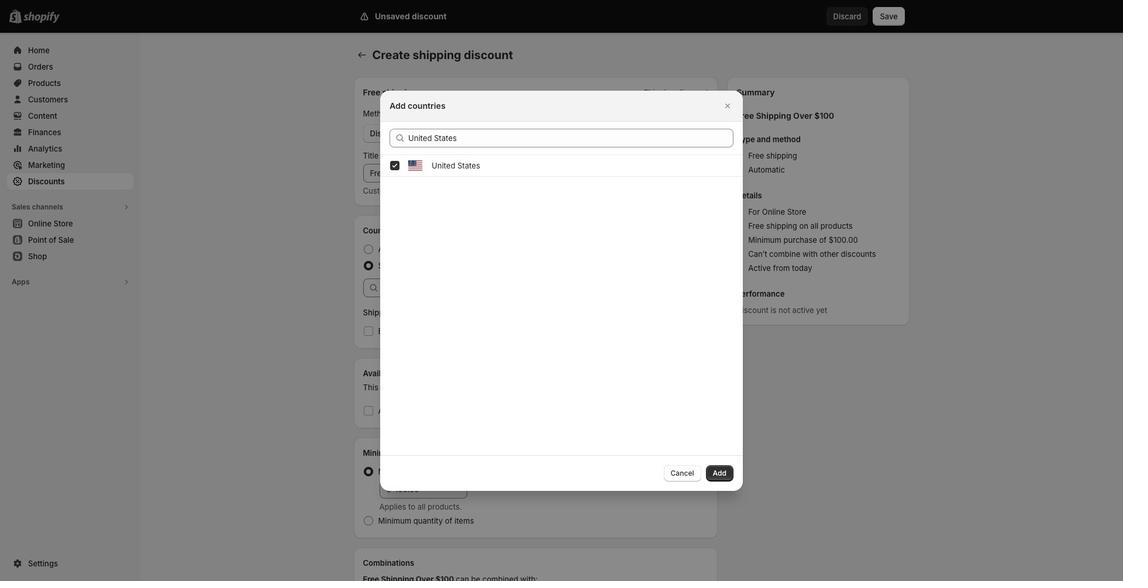 Task type: locate. For each thing, give the bounding box(es) containing it.
Search countries text field
[[409, 128, 734, 147]]

shopify image
[[23, 12, 60, 23]]

dialog
[[0, 90, 1124, 491]]



Task type: vqa. For each thing, say whether or not it's contained in the screenshot.
dialog
yes



